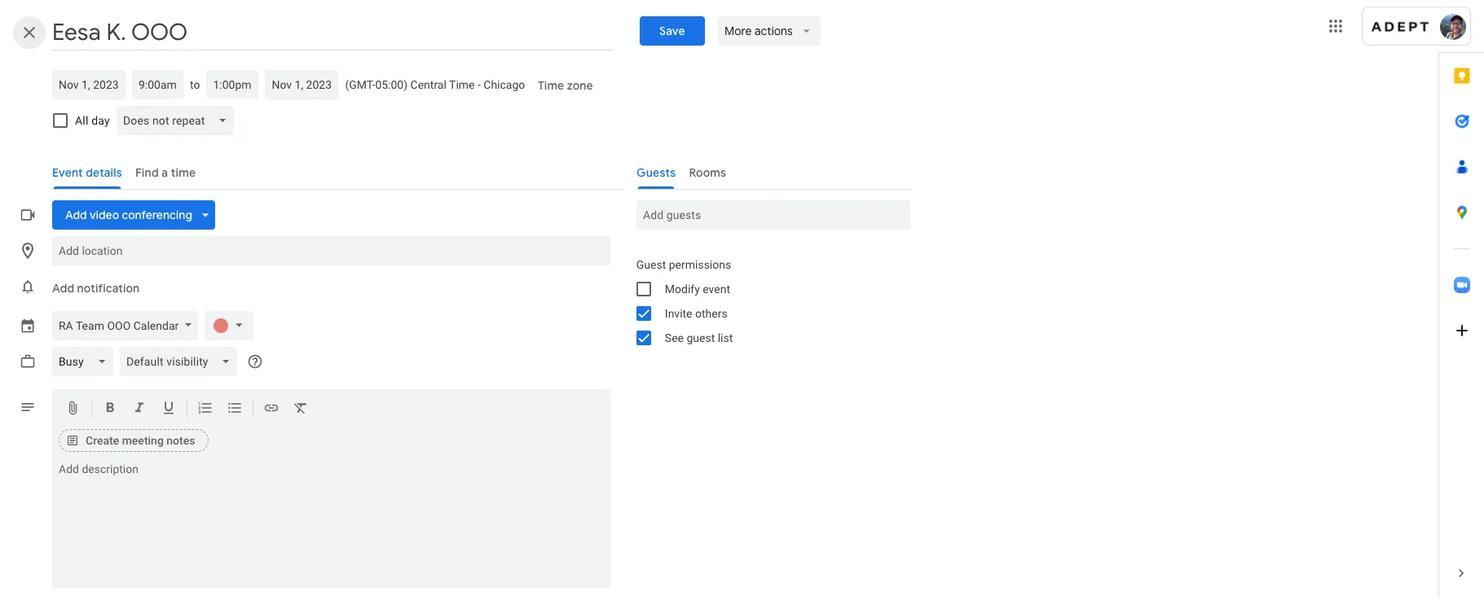 Task type: describe. For each thing, give the bounding box(es) containing it.
list
[[718, 332, 733, 345]]

to
[[190, 78, 200, 91]]

add notification
[[52, 281, 140, 296]]

time zone
[[538, 78, 593, 93]]

formatting options toolbar
[[52, 390, 610, 429]]

remove formatting image
[[293, 400, 309, 419]]

see
[[665, 332, 684, 345]]

insert link image
[[263, 400, 280, 419]]

chicago
[[483, 78, 525, 91]]

add for add video conferencing
[[65, 208, 87, 222]]

meeting
[[122, 434, 164, 447]]

day
[[91, 114, 110, 127]]

Description text field
[[52, 463, 610, 585]]

team
[[76, 319, 104, 333]]

guest
[[636, 258, 666, 271]]

modify
[[665, 283, 700, 296]]

numbered list image
[[197, 400, 214, 419]]

add video conferencing button
[[52, 200, 215, 230]]

invite
[[665, 307, 692, 320]]

Guests text field
[[643, 200, 904, 230]]

Start time text field
[[139, 75, 177, 95]]

Start date text field
[[59, 75, 119, 95]]

underline image
[[161, 400, 177, 419]]

time zone button
[[532, 71, 600, 100]]

zone
[[567, 78, 593, 93]]

(gmt-05:00) central time - chicago
[[345, 78, 525, 91]]

arrow_drop_down
[[799, 24, 814, 38]]

bold image
[[102, 400, 118, 419]]

see guest list
[[665, 332, 733, 345]]

ra
[[59, 319, 73, 333]]

all day
[[75, 114, 110, 127]]

ra team ooo calendar
[[59, 319, 179, 333]]

create meeting notes button
[[59, 429, 209, 452]]

guest permissions
[[636, 258, 731, 271]]

add for add notification
[[52, 281, 74, 296]]

video
[[90, 208, 119, 222]]

calendar
[[133, 319, 179, 333]]

End time text field
[[213, 75, 252, 95]]

all
[[75, 114, 88, 127]]

permissions
[[669, 258, 731, 271]]



Task type: locate. For each thing, give the bounding box(es) containing it.
-
[[478, 78, 481, 91]]

add inside add video conferencing popup button
[[65, 208, 87, 222]]

ooo
[[107, 319, 131, 333]]

time left zone
[[538, 78, 564, 93]]

more
[[724, 24, 752, 38]]

group containing guest permissions
[[623, 253, 910, 350]]

(gmt-
[[345, 78, 375, 91]]

add video conferencing
[[65, 208, 192, 222]]

central
[[410, 78, 446, 91]]

tab list
[[1439, 53, 1484, 551]]

conferencing
[[122, 208, 192, 222]]

event
[[703, 283, 730, 296]]

create
[[86, 434, 119, 447]]

time inside button
[[538, 78, 564, 93]]

time left -
[[449, 78, 475, 91]]

1 horizontal spatial time
[[538, 78, 564, 93]]

bulleted list image
[[227, 400, 243, 419]]

guest
[[687, 332, 715, 345]]

time
[[449, 78, 475, 91], [538, 78, 564, 93]]

save
[[660, 24, 685, 38]]

add left video
[[65, 208, 87, 222]]

actions
[[755, 24, 793, 38]]

notification
[[77, 281, 140, 296]]

End date text field
[[272, 75, 332, 95]]

0 vertical spatial add
[[65, 208, 87, 222]]

more actions arrow_drop_down
[[724, 24, 814, 38]]

save button
[[640, 16, 705, 46]]

1 time from the left
[[449, 78, 475, 91]]

others
[[695, 307, 727, 320]]

05:00)
[[375, 78, 408, 91]]

Title text field
[[52, 15, 614, 51]]

add inside add notification button
[[52, 281, 74, 296]]

add notification button
[[46, 269, 146, 308]]

create meeting notes
[[86, 434, 195, 447]]

add
[[65, 208, 87, 222], [52, 281, 74, 296]]

notes
[[167, 434, 195, 447]]

invite others
[[665, 307, 727, 320]]

italic image
[[131, 400, 148, 419]]

Location text field
[[59, 236, 604, 266]]

group
[[623, 253, 910, 350]]

1 vertical spatial add
[[52, 281, 74, 296]]

None field
[[116, 106, 241, 135], [52, 347, 120, 377], [120, 347, 244, 377], [116, 106, 241, 135], [52, 347, 120, 377], [120, 347, 244, 377]]

modify event
[[665, 283, 730, 296]]

add up ra
[[52, 281, 74, 296]]

2 time from the left
[[538, 78, 564, 93]]

0 horizontal spatial time
[[449, 78, 475, 91]]



Task type: vqa. For each thing, say whether or not it's contained in the screenshot.
Support Menu image
no



